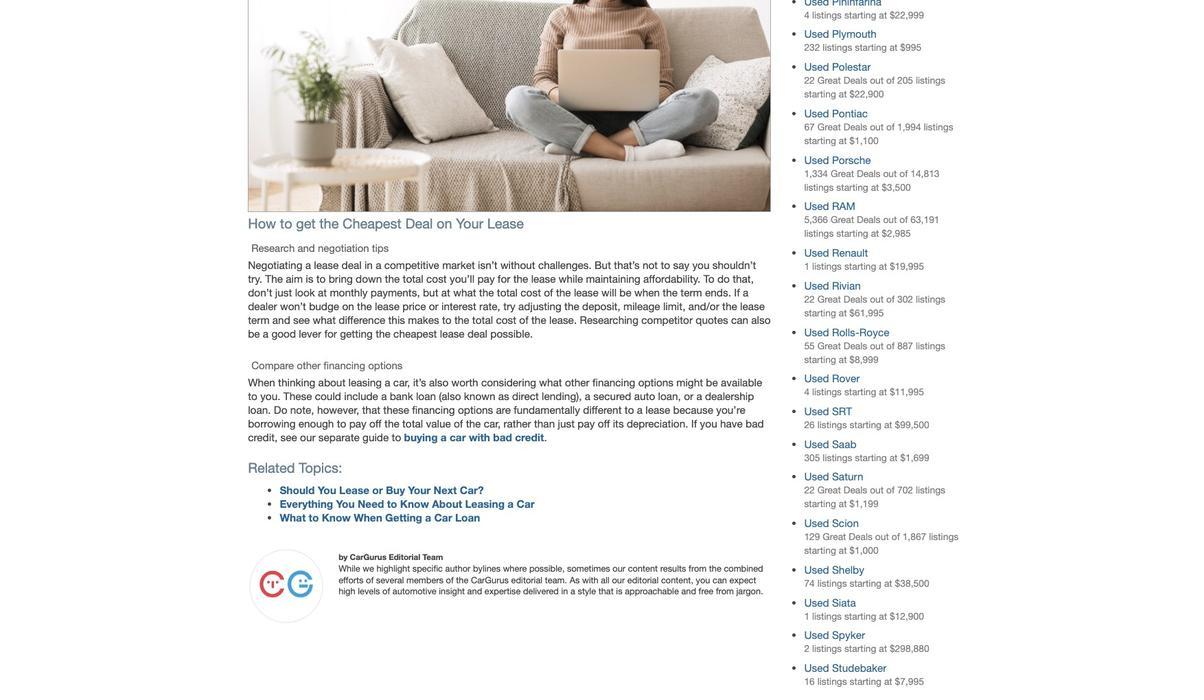 Task type: describe. For each thing, give the bounding box(es) containing it.
is inside the research and negotiation tips negotiating a lease deal in a competitive market isn't without challenges. but that's not to say you shouldn't try. the aim is to bring down the total cost you'll pay for the lease while maintaining affordability. to do that, don't just look at monthly payments, but at what the total cost of the lease will be when the term ends. if a dealer won't budge on the lease price or interest rate, try adjusting the deposit, mileage limit, and/or the lease term and see what difference this makes to the total cost of the lease. researching competitor quotes can also be a good lever for getting the cheapest lease deal possible.
[[306, 273, 313, 285]]

$11,995
[[890, 387, 924, 398]]

the down without
[[513, 273, 528, 285]]

the down affordability.
[[663, 286, 678, 299]]

starting inside 22 great deals out of 302 listings starting at
[[804, 308, 836, 319]]

but
[[423, 286, 438, 299]]

lease up deposit, at the top of the page
[[574, 286, 599, 299]]

content,
[[661, 575, 694, 586]]

1 vertical spatial know
[[322, 512, 351, 524]]

1,994
[[897, 121, 921, 132]]

listings inside the used shelby 74 listings starting at $38,500
[[818, 578, 847, 589]]

starting inside used plymouth 232 listings starting at $995
[[855, 42, 887, 53]]

out for used scion
[[875, 532, 889, 543]]

the up the lease.
[[565, 300, 579, 312]]

lease up bring
[[314, 259, 339, 271]]

the down while
[[556, 286, 571, 299]]

of inside 22 great deals out of 205 listings starting at
[[887, 75, 895, 86]]

of inside 22 great deals out of 702 listings starting at
[[887, 485, 895, 496]]

what
[[280, 512, 306, 524]]

try.
[[248, 273, 262, 285]]

at inside 55 great deals out of 887 listings starting at
[[839, 354, 847, 365]]

dealer
[[248, 300, 277, 312]]

great for rivian
[[818, 294, 841, 305]]

$3,500
[[882, 182, 911, 193]]

2 horizontal spatial cost
[[521, 286, 541, 299]]

mileage
[[624, 300, 660, 312]]

negotiation
[[318, 242, 369, 254]]

auto
[[634, 390, 655, 403]]

used srt 26 listings starting at $99,500
[[804, 405, 930, 431]]

starting inside 67 great deals out of 1,994 listings starting at
[[804, 135, 836, 146]]

researching
[[580, 314, 639, 326]]

1 horizontal spatial cost
[[496, 314, 516, 326]]

1 horizontal spatial what
[[453, 286, 476, 299]]

1 horizontal spatial from
[[716, 587, 734, 597]]

to left bring
[[316, 273, 326, 285]]

that's
[[614, 259, 640, 271]]

our inside when thinking about leasing a car, it's also worth considering what other financing options might be available to you. these could include a bank loan (also known as direct lending), a secured auto loan, or a dealership loan. do note, however, that these financing options are fundamentally different to a lease because you're borrowing enough to pay off the total value of the car, rather than just pay off its depreciation. if you have bad credit, see our separate guide to
[[300, 431, 316, 444]]

also inside when thinking about leasing a car, it's also worth considering what other financing options might be available to you. these could include a bank loan (also known as direct lending), a secured auto loan, or a dealership loan. do note, however, that these financing options are fundamentally different to a lease because you're borrowing enough to pay off the total value of the car, rather than just pay off its depreciation. if you have bad credit, see our separate guide to
[[429, 376, 449, 389]]

used shelby 74 listings starting at $38,500
[[804, 564, 930, 589]]

at inside 67 great deals out of 1,994 listings starting at
[[839, 135, 847, 146]]

should you lease or buy your next car? link
[[280, 484, 484, 497]]

your inside 'should you lease or buy your next car? everything you need to know about leasing a car what to know when getting a car loan'
[[408, 484, 431, 497]]

these
[[383, 404, 409, 416]]

$1,699
[[900, 452, 930, 463]]

and right insight on the bottom of page
[[467, 587, 482, 597]]

lease inside when thinking about leasing a car, it's also worth considering what other financing options might be available to you. these could include a bank loan (also known as direct lending), a secured auto loan, or a dealership loan. do note, however, that these financing options are fundamentally different to a lease because you're borrowing enough to pay off the total value of the car, rather than just pay off its depreciation. if you have bad credit, see our separate guide to
[[646, 404, 670, 416]]

0 horizontal spatial pay
[[349, 418, 367, 430]]

22 for used polestar
[[804, 75, 815, 86]]

you inside the research and negotiation tips negotiating a lease deal in a competitive market isn't without challenges. but that's not to say you shouldn't try. the aim is to bring down the total cost you'll pay for the lease while maintaining affordability. to do that, don't just look at monthly payments, but at what the total cost of the lease will be when the term ends. if a dealer won't budge on the lease price or interest rate, try adjusting the deposit, mileage limit, and/or the lease term and see what difference this makes to the total cost of the lease. researching competitor quotes can also be a good lever for getting the cheapest lease deal possible.
[[692, 259, 710, 271]]

great for porsche
[[831, 168, 854, 179]]

used for used ram
[[804, 200, 829, 212]]

listings inside 5,366 great deals out of 63,191 listings starting at
[[804, 228, 834, 239]]

$8,999
[[850, 354, 879, 365]]

a down that,
[[743, 286, 749, 299]]

used for used porsche
[[804, 154, 829, 166]]

deals for ram
[[857, 215, 881, 226]]

1,334 great deals out of 14,813 listings starting at
[[804, 168, 940, 193]]

1 vertical spatial bad
[[493, 431, 512, 444]]

of inside 55 great deals out of 887 listings starting at
[[887, 340, 895, 351]]

used for used plymouth 232 listings starting at $995
[[804, 28, 829, 40]]

rate,
[[479, 300, 500, 312]]

team
[[423, 553, 443, 563]]

to down interest
[[442, 314, 452, 326]]

to left get
[[280, 216, 292, 231]]

this
[[388, 314, 405, 326]]

style
[[578, 587, 596, 597]]

and down the content, at bottom right
[[681, 587, 696, 597]]

if inside when thinking about leasing a car, it's also worth considering what other financing options might be available to you. these could include a bank loan (also known as direct lending), a secured auto loan, or a dealership loan. do note, however, that these financing options are fundamentally different to a lease because you're borrowing enough to pay off the total value of the car, rather than just pay off its depreciation. if you have bad credit, see our separate guide to
[[691, 418, 697, 430]]

lease down that,
[[740, 300, 765, 312]]

2 vertical spatial our
[[612, 575, 625, 586]]

listings inside used rover 4 listings starting at $11,995
[[812, 387, 842, 398]]

deals for rivian
[[844, 294, 867, 305]]

at right but
[[441, 286, 450, 299]]

used for used scion
[[804, 517, 829, 530]]

22 great deals out of 702 listings starting at
[[804, 485, 946, 510]]

or inside the research and negotiation tips negotiating a lease deal in a competitive market isn't without challenges. but that's not to say you shouldn't try. the aim is to bring down the total cost you'll pay for the lease while maintaining affordability. to do that, don't just look at monthly payments, but at what the total cost of the lease will be when the term ends. if a dealer won't budge on the lease price or interest rate, try adjusting the deposit, mileage limit, and/or the lease term and see what difference this makes to the total cost of the lease. researching competitor quotes can also be a good lever for getting the cheapest lease deal possible.
[[429, 300, 439, 312]]

loan,
[[658, 390, 681, 403]]

used for used saturn
[[804, 471, 829, 483]]

what inside when thinking about leasing a car, it's also worth considering what other financing options might be available to you. these could include a bank loan (also known as direct lending), a secured auto loan, or a dealership loan. do note, however, that these financing options are fundamentally different to a lease because you're borrowing enough to pay off the total value of the car, rather than just pay off its depreciation. if you have bad credit, see our separate guide to
[[539, 376, 562, 389]]

high
[[339, 587, 355, 597]]

1 vertical spatial for
[[324, 328, 337, 340]]

used for used pontiac
[[804, 107, 829, 119]]

1 horizontal spatial on
[[437, 216, 452, 231]]

a right leasing
[[508, 498, 514, 510]]

total down rate,
[[472, 314, 493, 326]]

used siata 1 listings starting at $12,900
[[804, 596, 924, 622]]

payments,
[[371, 286, 420, 299]]

of down several
[[383, 587, 390, 597]]

could
[[315, 390, 341, 403]]

the up rate,
[[479, 286, 494, 299]]

to up affordability.
[[661, 259, 670, 271]]

1 off from the left
[[369, 418, 382, 430]]

4 inside used rover 4 listings starting at $11,995
[[804, 387, 810, 398]]

other inside when thinking about leasing a car, it's also worth considering what other financing options might be available to you. these could include a bank loan (also known as direct lending), a secured auto loan, or a dealership loan. do note, however, that these financing options are fundamentally different to a lease because you're borrowing enough to pay off the total value of the car, rather than just pay off its depreciation. if you have bad credit, see our separate guide to
[[565, 376, 590, 389]]

listings inside 67 great deals out of 1,994 listings starting at
[[924, 121, 954, 132]]

at inside 1,334 great deals out of 14,813 listings starting at
[[871, 182, 879, 193]]

what to know when getting a car loan link
[[280, 512, 480, 524]]

0 horizontal spatial options
[[368, 360, 403, 372]]

worth
[[452, 376, 478, 389]]

listings inside 55 great deals out of 887 listings starting at
[[916, 340, 946, 351]]

lease down payments,
[[375, 300, 400, 312]]

0 horizontal spatial financing
[[324, 360, 365, 372]]

1 horizontal spatial financing
[[412, 404, 455, 416]]

listings inside 22 great deals out of 205 listings starting at
[[916, 75, 946, 86]]

you inside when thinking about leasing a car, it's also worth considering what other financing options might be available to you. these could include a bank loan (also known as direct lending), a secured auto loan, or a dealership loan. do note, however, that these financing options are fundamentally different to a lease because you're borrowing enough to pay off the total value of the car, rather than just pay off its depreciation. if you have bad credit, see our separate guide to
[[700, 418, 717, 430]]

rolls-
[[832, 326, 860, 338]]

scion
[[832, 517, 859, 530]]

at inside the used shelby 74 listings starting at $38,500
[[884, 578, 893, 589]]

at inside used plymouth 232 listings starting at $995
[[890, 42, 898, 53]]

srt
[[832, 405, 852, 418]]

at inside used spyker 2 listings starting at $298,880
[[879, 644, 887, 655]]

a up because
[[697, 390, 702, 403]]

the up buying a car with bad credit link
[[466, 418, 481, 430]]

the up difference
[[357, 300, 372, 312]]

to down everything
[[309, 512, 319, 524]]

starting inside 5,366 great deals out of 63,191 listings starting at
[[837, 228, 869, 239]]

the down this on the left top of the page
[[376, 328, 391, 340]]

interest
[[442, 300, 476, 312]]

a up different
[[585, 390, 591, 403]]

listings inside used srt 26 listings starting at $99,500
[[818, 420, 847, 431]]

about
[[318, 376, 346, 389]]

used for used rivian
[[804, 279, 829, 292]]

starting inside used spyker 2 listings starting at $298,880
[[845, 644, 876, 655]]

see inside the research and negotiation tips negotiating a lease deal in a competitive market isn't without challenges. but that's not to say you shouldn't try. the aim is to bring down the total cost you'll pay for the lease while maintaining affordability. to do that, don't just look at monthly payments, but at what the total cost of the lease will be when the term ends. if a dealer won't budge on the lease price or interest rate, try adjusting the deposit, mileage limit, and/or the lease term and see what difference this makes to the total cost of the lease. researching competitor quotes can also be a good lever for getting the cheapest lease deal possible.
[[293, 314, 310, 326]]

the down these
[[385, 418, 399, 430]]

guide
[[363, 431, 389, 444]]

just inside the research and negotiation tips negotiating a lease deal in a competitive market isn't without challenges. but that's not to say you shouldn't try. the aim is to bring down the total cost you'll pay for the lease while maintaining affordability. to do that, don't just look at monthly payments, but at what the total cost of the lease will be when the term ends. if a dealer won't budge on the lease price or interest rate, try adjusting the deposit, mileage limit, and/or the lease term and see what difference this makes to the total cost of the lease. researching competitor quotes can also be a good lever for getting the cheapest lease deal possible.
[[275, 286, 292, 299]]

not
[[643, 259, 658, 271]]

getting
[[385, 512, 422, 524]]

used for used saab 305 listings starting at $1,699
[[804, 438, 829, 450]]

great for scion
[[823, 532, 846, 543]]

0 horizontal spatial car
[[434, 512, 452, 524]]

1 horizontal spatial options
[[458, 404, 493, 416]]

at inside used rover 4 listings starting at $11,995
[[879, 387, 887, 398]]

do
[[274, 404, 287, 416]]

buying
[[404, 431, 438, 444]]

author
[[445, 564, 471, 574]]

starting inside "used renault 1 listings starting at $19,995"
[[845, 261, 876, 272]]

0 vertical spatial your
[[456, 216, 484, 231]]

out for used ram
[[883, 215, 897, 226]]

porsche
[[832, 154, 871, 166]]

0 vertical spatial you
[[318, 484, 336, 497]]

research image
[[248, 0, 771, 212]]

bad inside when thinking about leasing a car, it's also worth considering what other financing options might be available to you. these could include a bank loan (also known as direct lending), a secured auto loan, or a dealership loan. do note, however, that these financing options are fundamentally different to a lease because you're borrowing enough to pay off the total value of the car, rather than just pay off its depreciation. if you have bad credit, see our separate guide to
[[746, 418, 764, 430]]

$2,985
[[882, 228, 911, 239]]

$38,500
[[895, 578, 930, 589]]

starting inside used rover 4 listings starting at $11,995
[[845, 387, 876, 398]]

or inside when thinking about leasing a car, it's also worth considering what other financing options might be available to you. these could include a bank loan (also known as direct lending), a secured auto loan, or a dealership loan. do note, however, that these financing options are fundamentally different to a lease because you're borrowing enough to pay off the total value of the car, rather than just pay off its depreciation. if you have bad credit, see our separate guide to
[[684, 390, 694, 403]]

by
[[339, 553, 348, 563]]

used polestar link
[[804, 61, 871, 73]]

starting inside 55 great deals out of 887 listings starting at
[[804, 354, 836, 365]]

the up payments,
[[385, 273, 400, 285]]

car?
[[460, 484, 484, 497]]

as
[[498, 390, 509, 403]]

used scion
[[804, 517, 859, 530]]

at inside used siata 1 listings starting at $12,900
[[879, 611, 887, 622]]

129
[[804, 532, 820, 543]]

of up possible.
[[519, 314, 529, 326]]

and down get
[[298, 242, 315, 254]]

used spyker link
[[804, 629, 865, 642]]

makes
[[408, 314, 439, 326]]

to down secured
[[625, 404, 634, 416]]

total inside when thinking about leasing a car, it's also worth considering what other financing options might be available to you. these could include a bank loan (also known as direct lending), a secured auto loan, or a dealership loan. do note, however, that these financing options are fundamentally different to a lease because you're borrowing enough to pay off the total value of the car, rather than just pay off its depreciation. if you have bad credit, see our separate guide to
[[402, 418, 423, 430]]

$7,995
[[895, 676, 924, 687]]

listings inside used saab 305 listings starting at $1,699
[[823, 452, 853, 463]]

129 great deals out of 1,867 listings starting at
[[804, 532, 959, 556]]

1 horizontal spatial cargurus
[[471, 575, 509, 586]]

starting up plymouth
[[845, 9, 876, 20]]

direct
[[512, 390, 539, 403]]

1 vertical spatial what
[[313, 314, 336, 326]]

1 4 from the top
[[804, 9, 810, 20]]

at inside 129 great deals out of 1,867 listings starting at
[[839, 545, 847, 556]]

1 vertical spatial options
[[638, 376, 674, 389]]

1 horizontal spatial be
[[620, 286, 632, 299]]

editorial
[[389, 553, 420, 563]]

the down interest
[[455, 314, 469, 326]]

22 for used saturn
[[804, 485, 815, 496]]

1 horizontal spatial term
[[681, 286, 702, 299]]

a right getting
[[425, 512, 431, 524]]

used rover 4 listings starting at $11,995
[[804, 372, 924, 398]]

deals for porsche
[[857, 168, 881, 179]]

and up good
[[273, 314, 290, 326]]

maintaining
[[586, 273, 641, 285]]

starting inside 22 great deals out of 205 listings starting at
[[804, 89, 836, 100]]

lease down challenges.
[[531, 273, 556, 285]]

have
[[720, 418, 743, 430]]

63,191
[[911, 215, 940, 226]]

can inside the research and negotiation tips negotiating a lease deal in a competitive market isn't without challenges. but that's not to say you shouldn't try. the aim is to bring down the total cost you'll pay for the lease while maintaining affordability. to do that, don't just look at monthly payments, but at what the total cost of the lease will be when the term ends. if a dealer won't budge on the lease price or interest rate, try adjusting the deposit, mileage limit, and/or the lease term and see what difference this makes to the total cost of the lease. researching competitor quotes can also be a good lever for getting the cheapest lease deal possible.
[[731, 314, 749, 326]]

the down ends.
[[722, 300, 737, 312]]

sometimes
[[567, 564, 610, 574]]

saab
[[832, 438, 857, 450]]

1 vertical spatial our
[[613, 564, 626, 574]]

listings inside 22 great deals out of 702 listings starting at
[[916, 485, 946, 496]]

out for used saturn
[[870, 485, 884, 496]]

a left bank
[[381, 390, 387, 403]]

0 vertical spatial cost
[[426, 273, 447, 285]]

topics:
[[299, 460, 342, 476]]

the
[[265, 273, 283, 285]]

listings inside 22 great deals out of 302 listings starting at
[[916, 294, 946, 305]]

at up budge
[[318, 286, 327, 299]]

used for used srt 26 listings starting at $99,500
[[804, 405, 829, 418]]

at left $22,999
[[879, 9, 887, 20]]

a up bank
[[385, 376, 390, 389]]

used for used studebaker 16 listings starting at $7,995
[[804, 662, 829, 674]]

of inside 67 great deals out of 1,994 listings starting at
[[887, 121, 895, 132]]

its
[[613, 418, 624, 430]]

the down adjusting
[[531, 314, 546, 326]]

total up try
[[497, 286, 518, 299]]

at inside 5,366 great deals out of 63,191 listings starting at
[[871, 228, 879, 239]]

0 vertical spatial know
[[400, 498, 429, 510]]

research and negotiation tips negotiating a lease deal in a competitive market isn't without challenges. but that's not to say you shouldn't try. the aim is to bring down the total cost you'll pay for the lease while maintaining affordability. to do that, don't just look at monthly payments, but at what the total cost of the lease will be when the term ends. if a dealer won't budge on the lease price or interest rate, try adjusting the deposit, mileage limit, and/or the lease term and see what difference this makes to the total cost of the lease. researching competitor quotes can also be a good lever for getting the cheapest lease deal possible.
[[248, 242, 771, 340]]

out for used porsche
[[883, 168, 897, 179]]

$99,500
[[895, 420, 930, 431]]

5,366
[[804, 215, 828, 226]]

secured
[[594, 390, 631, 403]]

without
[[501, 259, 535, 271]]

used for used rolls-royce
[[804, 326, 829, 338]]

0 horizontal spatial be
[[248, 328, 260, 340]]

starting inside used studebaker 16 listings starting at $7,995
[[850, 676, 882, 687]]

the right get
[[319, 216, 339, 231]]

1 horizontal spatial deal
[[468, 328, 488, 340]]

a left car
[[441, 431, 447, 444]]

different
[[583, 404, 622, 416]]

deals for pontiac
[[844, 121, 867, 132]]

a up down
[[376, 259, 381, 271]]

702
[[897, 485, 913, 496]]

on inside the research and negotiation tips negotiating a lease deal in a competitive market isn't without challenges. but that's not to say you shouldn't try. the aim is to bring down the total cost you'll pay for the lease while maintaining affordability. to do that, don't just look at monthly payments, but at what the total cost of the lease will be when the term ends. if a dealer won't budge on the lease price or interest rate, try adjusting the deposit, mileage limit, and/or the lease term and see what difference this makes to the total cost of the lease. researching competitor quotes can also be a good lever for getting the cheapest lease deal possible.
[[342, 300, 354, 312]]

used siata link
[[804, 596, 856, 609]]

listings inside "used renault 1 listings starting at $19,995"
[[812, 261, 842, 272]]

0 vertical spatial deal
[[342, 259, 362, 271]]

can inside by cargurus editorial team while we highlight specific author bylines where possible, sometimes our content results from the combined efforts of several members of the cargurus editorial team. as with all our editorial content, you can expect high levels of automotive insight and expertise delivered in a style that is approachable and free from jargon.
[[713, 575, 727, 586]]

of inside 22 great deals out of 302 listings starting at
[[887, 294, 895, 305]]

how
[[248, 216, 276, 231]]

used for used renault 1 listings starting at $19,995
[[804, 247, 829, 259]]

affordability.
[[643, 273, 701, 285]]

listings up used plymouth link
[[812, 9, 842, 20]]

listings inside used plymouth 232 listings starting at $995
[[823, 42, 853, 53]]

at inside used studebaker 16 listings starting at $7,995
[[884, 676, 893, 687]]

ends.
[[705, 286, 731, 299]]

and/or
[[689, 300, 719, 312]]

of inside when thinking about leasing a car, it's also worth considering what other financing options might be available to you. these could include a bank loan (also known as direct lending), a secured auto loan, or a dealership loan. do note, however, that these financing options are fundamentally different to a lease because you're borrowing enough to pay off the total value of the car, rather than just pay off its depreciation. if you have bad credit, see our separate guide to
[[454, 418, 463, 430]]

by cargurus editorial team while we highlight specific author bylines where possible, sometimes our content results from the combined efforts of several members of the cargurus editorial team. as with all our editorial content, you can expect high levels of automotive insight and expertise delivered in a style that is approachable and free from jargon.
[[339, 553, 763, 597]]

limit,
[[663, 300, 686, 312]]

as
[[570, 575, 580, 586]]

lease inside 'should you lease or buy your next car? everything you need to know about leasing a car what to know when getting a car loan'
[[339, 484, 369, 497]]

of inside 1,334 great deals out of 14,813 listings starting at
[[900, 168, 908, 179]]

of up adjusting
[[544, 286, 553, 299]]



Task type: locate. For each thing, give the bounding box(es) containing it.
you
[[692, 259, 710, 271], [700, 418, 717, 430], [696, 575, 710, 586]]

used left rivian at the right top
[[804, 279, 829, 292]]

out for used rolls-royce
[[870, 340, 884, 351]]

0 vertical spatial when
[[248, 376, 275, 389]]

of up $3,500
[[900, 168, 908, 179]]

at inside 22 great deals out of 702 listings starting at
[[839, 499, 847, 510]]

16
[[804, 676, 815, 687]]

listings down used rover link
[[812, 387, 842, 398]]

efforts
[[339, 575, 364, 586]]

used inside used siata 1 listings starting at $12,900
[[804, 596, 829, 609]]

will
[[602, 286, 617, 299]]

out for used polestar
[[870, 75, 884, 86]]

listings down used plymouth link
[[823, 42, 853, 53]]

starting inside 129 great deals out of 1,867 listings starting at
[[804, 545, 836, 556]]

buying a car with bad credit .
[[404, 431, 547, 444]]

out for used pontiac
[[870, 121, 884, 132]]

know down everything
[[322, 512, 351, 524]]

great inside 22 great deals out of 205 listings starting at
[[818, 75, 841, 86]]

0 horizontal spatial with
[[469, 431, 490, 444]]

car,
[[393, 376, 410, 389], [484, 418, 501, 430]]

financing
[[324, 360, 365, 372], [593, 376, 635, 389], [412, 404, 455, 416]]

out inside 67 great deals out of 1,994 listings starting at
[[870, 121, 884, 132]]

3 used from the top
[[804, 107, 829, 119]]

out up $3,500
[[883, 168, 897, 179]]

used inside "used renault 1 listings starting at $19,995"
[[804, 247, 829, 259]]

great inside 22 great deals out of 302 listings starting at
[[818, 294, 841, 305]]

loan
[[455, 512, 480, 524]]

great for saturn
[[818, 485, 841, 496]]

15 used from the top
[[804, 596, 829, 609]]

1 vertical spatial you
[[336, 498, 355, 510]]

1
[[804, 261, 810, 272], [804, 611, 810, 622]]

2 vertical spatial 22
[[804, 485, 815, 496]]

great right '55' at the right of the page
[[818, 340, 841, 351]]

out inside 22 great deals out of 302 listings starting at
[[870, 294, 884, 305]]

1 vertical spatial be
[[248, 328, 260, 340]]

1 vertical spatial in
[[561, 587, 568, 597]]

$1,199
[[850, 499, 879, 510]]

used for used rover 4 listings starting at $11,995
[[804, 372, 829, 385]]

in inside by cargurus editorial team while we highlight specific author bylines where possible, sometimes our content results from the combined efforts of several members of the cargurus editorial team. as with all our editorial content, you can expect high levels of automotive insight and expertise delivered in a style that is approachable and free from jargon.
[[561, 587, 568, 597]]

options up auto
[[638, 376, 674, 389]]

0 horizontal spatial just
[[275, 286, 292, 299]]

listings right 205
[[916, 75, 946, 86]]

great for pontiac
[[818, 121, 841, 132]]

at up shelby in the right of the page
[[839, 545, 847, 556]]

1 1 from the top
[[804, 261, 810, 272]]

0 vertical spatial with
[[469, 431, 490, 444]]

possible.
[[490, 328, 533, 340]]

you down because
[[700, 418, 717, 430]]

or inside 'should you lease or buy your next car? everything you need to know about leasing a car what to know when getting a car loan'
[[372, 484, 383, 497]]

0 horizontal spatial from
[[689, 564, 707, 574]]

just inside when thinking about leasing a car, it's also worth considering what other financing options might be available to you. these could include a bank loan (also known as direct lending), a secured auto loan, or a dealership loan. do note, however, that these financing options are fundamentally different to a lease because you're borrowing enough to pay off the total value of the car, rather than just pay off its depreciation. if you have bad credit, see our separate guide to
[[558, 418, 575, 430]]

on right deal
[[437, 216, 452, 231]]

1 horizontal spatial that
[[599, 587, 614, 597]]

1,867
[[903, 532, 927, 543]]

deals up renault
[[857, 215, 881, 226]]

enough
[[299, 418, 334, 430]]

monthly
[[330, 286, 368, 299]]

at up used porsche link
[[839, 135, 847, 146]]

1 horizontal spatial with
[[582, 575, 599, 586]]

than
[[534, 418, 555, 430]]

used up '55' at the right of the page
[[804, 326, 829, 338]]

a left good
[[263, 328, 269, 340]]

used inside the used shelby 74 listings starting at $38,500
[[804, 564, 829, 576]]

royce
[[860, 326, 890, 338]]

2 horizontal spatial pay
[[578, 418, 595, 430]]

2 22 from the top
[[804, 294, 815, 305]]

starting
[[845, 9, 876, 20], [855, 42, 887, 53], [804, 89, 836, 100], [804, 135, 836, 146], [837, 182, 869, 193], [837, 228, 869, 239], [845, 261, 876, 272], [804, 308, 836, 319], [804, 354, 836, 365], [845, 387, 876, 398], [850, 420, 882, 431], [855, 452, 887, 463], [804, 499, 836, 510], [804, 545, 836, 556], [850, 578, 882, 589], [845, 611, 876, 622], [845, 644, 876, 655], [850, 676, 882, 687]]

at left the $99,500 on the bottom
[[884, 420, 893, 431]]

22
[[804, 75, 815, 86], [804, 294, 815, 305], [804, 485, 815, 496]]

$22,900
[[850, 89, 884, 100]]

great inside 129 great deals out of 1,867 listings starting at
[[823, 532, 846, 543]]

used for used spyker 2 listings starting at $298,880
[[804, 629, 829, 642]]

used up 5,366
[[804, 200, 829, 212]]

while
[[559, 273, 583, 285]]

0 horizontal spatial when
[[248, 376, 275, 389]]

it's
[[413, 376, 426, 389]]

at inside 22 great deals out of 205 listings starting at
[[839, 89, 847, 100]]

to up separate
[[337, 418, 346, 430]]

when inside 'should you lease or buy your next car? everything you need to know about leasing a car what to know when getting a car loan'
[[354, 512, 382, 524]]

1 vertical spatial that
[[599, 587, 614, 597]]

great down used scion "link"
[[823, 532, 846, 543]]

0 vertical spatial car
[[517, 498, 535, 510]]

lease
[[487, 216, 524, 231], [339, 484, 369, 497]]

1 down used siata link
[[804, 611, 810, 622]]

1,334
[[804, 168, 828, 179]]

0 horizontal spatial cost
[[426, 273, 447, 285]]

from up the content, at bottom right
[[689, 564, 707, 574]]

0 vertical spatial bad
[[746, 418, 764, 430]]

0 horizontal spatial for
[[324, 328, 337, 340]]

out for used rivian
[[870, 294, 884, 305]]

starting inside 1,334 great deals out of 14,813 listings starting at
[[837, 182, 869, 193]]

1 vertical spatial if
[[691, 418, 697, 430]]

at left the $298,880 on the bottom right of the page
[[879, 644, 887, 655]]

deals for saturn
[[844, 485, 867, 496]]

out up $22,900
[[870, 75, 884, 86]]

tips
[[372, 242, 389, 254]]

5 used from the top
[[804, 200, 829, 212]]

1 horizontal spatial can
[[731, 314, 749, 326]]

1 22 from the top
[[804, 75, 815, 86]]

our left content
[[613, 564, 626, 574]]

4 used from the top
[[804, 154, 829, 166]]

car
[[450, 431, 466, 444]]

on down monthly in the left top of the page
[[342, 300, 354, 312]]

2 used from the top
[[804, 61, 829, 73]]

listings right 887 in the right of the page
[[916, 340, 946, 351]]

everything you need to know about leasing a car link
[[280, 498, 535, 510]]

when
[[634, 286, 660, 299]]

these
[[283, 390, 312, 403]]

just right the than
[[558, 418, 575, 430]]

0 horizontal spatial know
[[322, 512, 351, 524]]

1 for used siata
[[804, 611, 810, 622]]

0 horizontal spatial bad
[[493, 431, 512, 444]]

0 horizontal spatial or
[[372, 484, 383, 497]]

0 vertical spatial other
[[297, 360, 321, 372]]

0 vertical spatial also
[[751, 314, 771, 326]]

available
[[721, 376, 762, 389]]

$19,995
[[890, 261, 924, 272]]

8 used from the top
[[804, 326, 829, 338]]

1 horizontal spatial lease
[[487, 216, 524, 231]]

used inside used studebaker 16 listings starting at $7,995
[[804, 662, 829, 674]]

1 horizontal spatial car,
[[484, 418, 501, 430]]

starting inside the used shelby 74 listings starting at $38,500
[[850, 578, 882, 589]]

with down the sometimes
[[582, 575, 599, 586]]

74
[[804, 578, 815, 589]]

2 1 from the top
[[804, 611, 810, 622]]

when thinking about leasing a car, it's also worth considering what other financing options might be available to you. these could include a bank loan (also known as direct lending), a secured auto loan, or a dealership loan. do note, however, that these financing options are fundamentally different to a lease because you're borrowing enough to pay off the total value of the car, rather than just pay off its depreciation. if you have bad credit, see our separate guide to
[[248, 376, 764, 444]]

0 vertical spatial see
[[293, 314, 310, 326]]

great
[[818, 75, 841, 86], [818, 121, 841, 132], [831, 168, 854, 179], [831, 215, 854, 226], [818, 294, 841, 305], [818, 340, 841, 351], [818, 485, 841, 496], [823, 532, 846, 543]]

won't
[[280, 300, 306, 312]]

2 vertical spatial cost
[[496, 314, 516, 326]]

1 vertical spatial car,
[[484, 418, 501, 430]]

starting down studebaker
[[850, 676, 882, 687]]

out up $1,199
[[870, 485, 884, 496]]

bad right have
[[746, 418, 764, 430]]

great down used porsche link
[[831, 168, 854, 179]]

credit,
[[248, 431, 278, 444]]

out inside 1,334 great deals out of 14,813 listings starting at
[[883, 168, 897, 179]]

1 horizontal spatial or
[[429, 300, 439, 312]]

bylines
[[473, 564, 501, 574]]

1 horizontal spatial is
[[616, 587, 623, 597]]

rivian
[[832, 279, 861, 292]]

16 used from the top
[[804, 629, 829, 642]]

used inside used rover 4 listings starting at $11,995
[[804, 372, 829, 385]]

1 horizontal spatial bad
[[746, 418, 764, 430]]

other up 'thinking'
[[297, 360, 321, 372]]

0 vertical spatial for
[[498, 273, 510, 285]]

cost up adjusting
[[521, 286, 541, 299]]

1 vertical spatial lease
[[339, 484, 369, 497]]

deals inside 67 great deals out of 1,994 listings starting at
[[844, 121, 867, 132]]

of up insight on the bottom of page
[[446, 575, 454, 586]]

leasing
[[465, 498, 505, 510]]

siata
[[832, 596, 856, 609]]

deals for scion
[[849, 532, 873, 543]]

total down competitive
[[403, 273, 424, 285]]

starting inside used srt 26 listings starting at $99,500
[[850, 420, 882, 431]]

great for polestar
[[818, 75, 841, 86]]

car, down are
[[484, 418, 501, 430]]

listings inside 1,334 great deals out of 14,813 listings starting at
[[804, 182, 834, 193]]

should
[[280, 484, 315, 497]]

at inside 22 great deals out of 302 listings starting at
[[839, 308, 847, 319]]

10 used from the top
[[804, 405, 829, 418]]

0 vertical spatial that
[[362, 404, 380, 416]]

22 down used saturn link
[[804, 485, 815, 496]]

listings inside used studebaker 16 listings starting at $7,995
[[818, 676, 847, 687]]

2 editorial from the left
[[627, 575, 659, 586]]

great down "used rivian" link
[[818, 294, 841, 305]]

you inside by cargurus editorial team while we highlight specific author bylines where possible, sometimes our content results from the combined efforts of several members of the cargurus editorial team. as with all our editorial content, you can expect high levels of automotive insight and expertise delivered in a style that is approachable and free from jargon.
[[696, 575, 710, 586]]

be inside when thinking about leasing a car, it's also worth considering what other financing options might be available to you. these could include a bank loan (also known as direct lending), a secured auto loan, or a dealership loan. do note, however, that these financing options are fundamentally different to a lease because you're borrowing enough to pay off the total value of the car, rather than just pay off its depreciation. if you have bad credit, see our separate guide to
[[706, 376, 718, 389]]

do
[[718, 273, 730, 285]]

out up $61,995
[[870, 294, 884, 305]]

deal up bring
[[342, 259, 362, 271]]

1 vertical spatial is
[[616, 587, 623, 597]]

a inside by cargurus editorial team while we highlight specific author bylines where possible, sometimes our content results from the combined efforts of several members of the cargurus editorial team. as with all our editorial content, you can expect high levels of automotive insight and expertise delivered in a style that is approachable and free from jargon.
[[571, 587, 575, 597]]

starting inside used saab 305 listings starting at $1,699
[[855, 452, 887, 463]]

0 vertical spatial term
[[681, 286, 702, 299]]

1 vertical spatial you
[[700, 418, 717, 430]]

6 used from the top
[[804, 247, 829, 259]]

great inside 55 great deals out of 887 listings starting at
[[818, 340, 841, 351]]

1 vertical spatial financing
[[593, 376, 635, 389]]

1 vertical spatial term
[[248, 314, 270, 326]]

if down that,
[[734, 286, 740, 299]]

used for used siata 1 listings starting at $12,900
[[804, 596, 829, 609]]

know
[[400, 498, 429, 510], [322, 512, 351, 524]]

14 used from the top
[[804, 564, 829, 576]]

1 horizontal spatial car
[[517, 498, 535, 510]]

in inside the research and negotiation tips negotiating a lease deal in a competitive market isn't without challenges. but that's not to say you shouldn't try. the aim is to bring down the total cost you'll pay for the lease while maintaining affordability. to do that, don't just look at monthly payments, but at what the total cost of the lease will be when the term ends. if a dealer won't budge on the lease price or interest rate, try adjusting the deposit, mileage limit, and/or the lease term and see what difference this makes to the total cost of the lease. researching competitor quotes can also be a good lever for getting the cheapest lease deal possible.
[[365, 259, 373, 271]]

jargon.
[[736, 587, 763, 597]]

1 horizontal spatial in
[[561, 587, 568, 597]]

0 vertical spatial lease
[[487, 216, 524, 231]]

you
[[318, 484, 336, 497], [336, 498, 355, 510]]

at inside used saab 305 listings starting at $1,699
[[890, 452, 898, 463]]

4
[[804, 9, 810, 20], [804, 387, 810, 398]]

1 horizontal spatial also
[[751, 314, 771, 326]]

of inside 5,366 great deals out of 63,191 listings starting at
[[900, 215, 908, 226]]

4 listings starting at $22,999
[[804, 9, 924, 20]]

22 for used rivian
[[804, 294, 815, 305]]

0 vertical spatial or
[[429, 300, 439, 312]]

used scion link
[[804, 517, 859, 530]]

out up $1,000
[[875, 532, 889, 543]]

0 vertical spatial car,
[[393, 376, 410, 389]]

ram
[[832, 200, 855, 212]]

9 used from the top
[[804, 372, 829, 385]]

2 vertical spatial or
[[372, 484, 383, 497]]

11 used from the top
[[804, 438, 829, 450]]

great inside 22 great deals out of 702 listings starting at
[[818, 485, 841, 496]]

deals inside 22 great deals out of 702 listings starting at
[[844, 485, 867, 496]]

car down about on the left bottom
[[434, 512, 452, 524]]

to up 'loan.'
[[248, 390, 257, 403]]

$298,880
[[890, 644, 930, 655]]

out inside 22 great deals out of 205 listings starting at
[[870, 75, 884, 86]]

highlight
[[377, 564, 410, 574]]

a up look on the top left of the page
[[305, 259, 311, 271]]

used up 2
[[804, 629, 829, 642]]

listings inside 129 great deals out of 1,867 listings starting at
[[929, 532, 959, 543]]

listings down used shelby link
[[818, 578, 847, 589]]

see inside when thinking about leasing a car, it's also worth considering what other financing options might be available to you. these could include a bank loan (also known as direct lending), a secured auto loan, or a dealership loan. do note, however, that these financing options are fundamentally different to a lease because you're borrowing enough to pay off the total value of the car, rather than just pay off its depreciation. if you have bad credit, see our separate guide to
[[281, 431, 297, 444]]

when inside when thinking about leasing a car, it's also worth considering what other financing options might be available to you. these could include a bank loan (also known as direct lending), a secured auto loan, or a dealership loan. do note, however, that these financing options are fundamentally different to a lease because you're borrowing enough to pay off the total value of the car, rather than just pay off its depreciation. if you have bad credit, see our separate guide to
[[248, 376, 275, 389]]

off down different
[[598, 418, 610, 430]]

used studebaker 16 listings starting at $7,995
[[804, 662, 924, 687]]

try
[[503, 300, 516, 312]]

0 horizontal spatial on
[[342, 300, 354, 312]]

with
[[469, 431, 490, 444], [582, 575, 599, 586]]

1 horizontal spatial editorial
[[627, 575, 659, 586]]

of left 1,994
[[887, 121, 895, 132]]

a down auto
[[637, 404, 643, 416]]

26
[[804, 420, 815, 431]]

$22,999
[[890, 9, 924, 20]]

or down but
[[429, 300, 439, 312]]

see down won't
[[293, 314, 310, 326]]

deals down the saturn
[[844, 485, 867, 496]]

you left need
[[336, 498, 355, 510]]

deals inside 55 great deals out of 887 listings starting at
[[844, 340, 867, 351]]

used for used polestar
[[804, 61, 829, 73]]

of inside 129 great deals out of 1,867 listings starting at
[[892, 532, 900, 543]]

can up free at the right of page
[[713, 575, 727, 586]]

financing up secured
[[593, 376, 635, 389]]

used inside used saab 305 listings starting at $1,699
[[804, 438, 829, 450]]

of left 702 at the bottom
[[887, 485, 895, 496]]

your up market
[[456, 216, 484, 231]]

2 vertical spatial be
[[706, 376, 718, 389]]

difference
[[339, 314, 385, 326]]

can
[[731, 314, 749, 326], [713, 575, 727, 586]]

2 off from the left
[[598, 418, 610, 430]]

1 vertical spatial with
[[582, 575, 599, 586]]

13 used from the top
[[804, 517, 829, 530]]

listings right 1,994
[[924, 121, 954, 132]]

0 horizontal spatial if
[[691, 418, 697, 430]]

other up lending),
[[565, 376, 590, 389]]

1 for used renault
[[804, 261, 810, 272]]

0 horizontal spatial can
[[713, 575, 727, 586]]

is right style
[[616, 587, 623, 597]]

0 vertical spatial be
[[620, 286, 632, 299]]

0 vertical spatial if
[[734, 286, 740, 299]]

1 vertical spatial see
[[281, 431, 297, 444]]

1 vertical spatial can
[[713, 575, 727, 586]]

used inside used plymouth 232 listings starting at $995
[[804, 28, 829, 40]]

used up 232 on the top right of the page
[[804, 28, 829, 40]]

0 horizontal spatial editorial
[[511, 575, 543, 586]]

to
[[704, 273, 715, 285]]

car, up bank
[[393, 376, 410, 389]]

used inside used srt 26 listings starting at $99,500
[[804, 405, 829, 418]]

great for ram
[[831, 215, 854, 226]]

0 horizontal spatial car,
[[393, 376, 410, 389]]

spyker
[[832, 629, 865, 642]]

that inside when thinking about leasing a car, it's also worth considering what other financing options might be available to you. these could include a bank loan (also known as direct lending), a secured auto loan, or a dealership loan. do note, however, that these financing options are fundamentally different to a lease because you're borrowing enough to pay off the total value of the car, rather than just pay off its depreciation. if you have bad credit, see our separate guide to
[[362, 404, 380, 416]]

0 vertical spatial on
[[437, 216, 452, 231]]

2 vertical spatial you
[[696, 575, 710, 586]]

used for used shelby 74 listings starting at $38,500
[[804, 564, 829, 576]]

great for rolls-
[[818, 340, 841, 351]]

listings down saab
[[823, 452, 853, 463]]

0 vertical spatial just
[[275, 286, 292, 299]]

1 vertical spatial on
[[342, 300, 354, 312]]

isn't
[[478, 259, 498, 271]]

used srt link
[[804, 405, 852, 418]]

starting down rover at right bottom
[[845, 387, 876, 398]]

2 horizontal spatial what
[[539, 376, 562, 389]]

lease up depreciation.
[[646, 404, 670, 416]]

market
[[442, 259, 475, 271]]

levels
[[358, 587, 380, 597]]

the
[[319, 216, 339, 231], [385, 273, 400, 285], [513, 273, 528, 285], [479, 286, 494, 299], [556, 286, 571, 299], [663, 286, 678, 299], [357, 300, 372, 312], [565, 300, 579, 312], [722, 300, 737, 312], [455, 314, 469, 326], [531, 314, 546, 326], [376, 328, 391, 340], [385, 418, 399, 430], [466, 418, 481, 430], [709, 564, 722, 574], [456, 575, 469, 586]]

deals inside 129 great deals out of 1,867 listings starting at
[[849, 532, 873, 543]]

deals down polestar
[[844, 75, 867, 86]]

7 used from the top
[[804, 279, 829, 292]]

used pontiac
[[804, 107, 868, 119]]

at inside used srt 26 listings starting at $99,500
[[884, 420, 893, 431]]

0 vertical spatial can
[[731, 314, 749, 326]]

lease up without
[[487, 216, 524, 231]]

plymouth
[[832, 28, 877, 40]]

off
[[369, 418, 382, 430], [598, 418, 610, 430]]

polestar
[[832, 61, 871, 73]]

your
[[456, 216, 484, 231], [408, 484, 431, 497]]

if inside the research and negotiation tips negotiating a lease deal in a competitive market isn't without challenges. but that's not to say you shouldn't try. the aim is to bring down the total cost you'll pay for the lease while maintaining affordability. to do that, don't just look at monthly payments, but at what the total cost of the lease will be when the term ends. if a dealer won't budge on the lease price or interest rate, try adjusting the deposit, mileage limit, and/or the lease term and see what difference this makes to the total cost of the lease. researching competitor quotes can also be a good lever for getting the cheapest lease deal possible.
[[734, 286, 740, 299]]

deals for polestar
[[844, 75, 867, 86]]

compare other financing options
[[251, 360, 403, 372]]

deals for rolls-
[[844, 340, 867, 351]]

to right guide
[[392, 431, 401, 444]]

compare
[[251, 360, 294, 372]]

approachable
[[625, 587, 679, 597]]

options up leasing
[[368, 360, 403, 372]]

also up (also
[[429, 376, 449, 389]]

22 down 'used polestar' link
[[804, 75, 815, 86]]

22 inside 22 great deals out of 702 listings starting at
[[804, 485, 815, 496]]

at left the $2,985
[[871, 228, 879, 239]]

1 vertical spatial your
[[408, 484, 431, 497]]

good
[[272, 328, 296, 340]]

loan.
[[248, 404, 271, 416]]

the up free at the right of page
[[709, 564, 722, 574]]

17 used from the top
[[804, 662, 829, 674]]

listings down used siata link
[[812, 611, 842, 622]]

at left $1,699
[[890, 452, 898, 463]]

2 horizontal spatial or
[[684, 390, 694, 403]]

0 vertical spatial our
[[300, 431, 316, 444]]

listings inside used siata 1 listings starting at $12,900
[[812, 611, 842, 622]]

used renault link
[[804, 247, 868, 259]]

lease down interest
[[440, 328, 465, 340]]

1 editorial from the left
[[511, 575, 543, 586]]

deals down rivian at the right top
[[844, 294, 867, 305]]

be
[[620, 286, 632, 299], [248, 328, 260, 340], [706, 376, 718, 389]]

0 vertical spatial in
[[365, 259, 373, 271]]

22 great deals out of 302 listings starting at
[[804, 294, 946, 319]]

1 vertical spatial just
[[558, 418, 575, 430]]

out inside 22 great deals out of 702 listings starting at
[[870, 485, 884, 496]]

say
[[673, 259, 690, 271]]

cargurus down bylines
[[471, 575, 509, 586]]

starting inside 22 great deals out of 702 listings starting at
[[804, 499, 836, 510]]

2 4 from the top
[[804, 387, 810, 398]]

how to get the cheapest deal on your lease
[[248, 216, 524, 231]]

0 vertical spatial cargurus
[[350, 553, 387, 563]]

and
[[298, 242, 315, 254], [273, 314, 290, 326], [467, 587, 482, 597], [681, 587, 696, 597]]

is inside by cargurus editorial team while we highlight specific author bylines where possible, sometimes our content results from the combined efforts of several members of the cargurus editorial team. as with all our editorial content, you can expect high levels of automotive insight and expertise delivered in a style that is approachable and free from jargon.
[[616, 587, 623, 597]]

great inside 1,334 great deals out of 14,813 listings starting at
[[831, 168, 854, 179]]

at left $38,500
[[884, 578, 893, 589]]

starting up ram
[[837, 182, 869, 193]]

at inside "used renault 1 listings starting at $19,995"
[[879, 261, 887, 272]]

of up levels
[[366, 575, 374, 586]]

1 inside "used renault 1 listings starting at $19,995"
[[804, 261, 810, 272]]

also inside the research and negotiation tips negotiating a lease deal in a competitive market isn't without challenges. but that's not to say you shouldn't try. the aim is to bring down the total cost you'll pay for the lease while maintaining affordability. to do that, don't just look at monthly payments, but at what the total cost of the lease will be when the term ends. if a dealer won't budge on the lease price or interest rate, try adjusting the deposit, mileage limit, and/or the lease term and see what difference this makes to the total cost of the lease. researching competitor quotes can also be a good lever for getting the cheapest lease deal possible.
[[751, 314, 771, 326]]

the down author
[[456, 575, 469, 586]]

with inside by cargurus editorial team while we highlight specific author bylines where possible, sometimes our content results from the combined efforts of several members of the cargurus editorial team. as with all our editorial content, you can expect high levels of automotive insight and expertise delivered in a style that is approachable and free from jargon.
[[582, 575, 599, 586]]

negotiating
[[248, 259, 302, 271]]

0 vertical spatial 4
[[804, 9, 810, 20]]

1 vertical spatial 1
[[804, 611, 810, 622]]

2 horizontal spatial financing
[[593, 376, 635, 389]]

is
[[306, 273, 313, 285], [616, 587, 623, 597]]

0 vertical spatial what
[[453, 286, 476, 299]]

0 vertical spatial 22
[[804, 75, 815, 86]]

.
[[544, 431, 547, 444]]

0 vertical spatial you
[[692, 259, 710, 271]]

1 used from the top
[[804, 28, 829, 40]]

adjusting
[[519, 300, 562, 312]]

0 horizontal spatial in
[[365, 259, 373, 271]]

12 used from the top
[[804, 471, 829, 483]]

value
[[426, 418, 451, 430]]

used pontiac link
[[804, 107, 868, 119]]

22 inside 22 great deals out of 302 listings starting at
[[804, 294, 815, 305]]

that inside by cargurus editorial team while we highlight specific author bylines where possible, sometimes our content results from the combined efforts of several members of the cargurus editorial team. as with all our editorial content, you can expect high levels of automotive insight and expertise delivered in a style that is approachable and free from jargon.
[[599, 587, 614, 597]]

0 vertical spatial from
[[689, 564, 707, 574]]

1 horizontal spatial your
[[456, 216, 484, 231]]

3 22 from the top
[[804, 485, 815, 496]]

fundamentally
[[514, 404, 580, 416]]

1 vertical spatial deal
[[468, 328, 488, 340]]

1 horizontal spatial for
[[498, 273, 510, 285]]

1 vertical spatial 4
[[804, 387, 810, 398]]

when down need
[[354, 512, 382, 524]]

to down 'buy'
[[387, 498, 397, 510]]

listings down 'used srt' link
[[818, 420, 847, 431]]

starting inside used siata 1 listings starting at $12,900
[[845, 611, 876, 622]]

also
[[751, 314, 771, 326], [429, 376, 449, 389]]

listings inside used spyker 2 listings starting at $298,880
[[812, 644, 842, 655]]

starting down '129' in the right bottom of the page
[[804, 545, 836, 556]]

out inside 5,366 great deals out of 63,191 listings starting at
[[883, 215, 897, 226]]

at up rolls-
[[839, 308, 847, 319]]

1 horizontal spatial other
[[565, 376, 590, 389]]

pay inside the research and negotiation tips negotiating a lease deal in a competitive market isn't without challenges. but that's not to say you shouldn't try. the aim is to bring down the total cost you'll pay for the lease while maintaining affordability. to do that, don't just look at monthly payments, but at what the total cost of the lease will be when the term ends. if a dealer won't budge on the lease price or interest rate, try adjusting the deposit, mileage limit, and/or the lease term and see what difference this makes to the total cost of the lease. researching competitor quotes can also be a good lever for getting the cheapest lease deal possible.
[[478, 273, 495, 285]]



Task type: vqa. For each thing, say whether or not it's contained in the screenshot.


